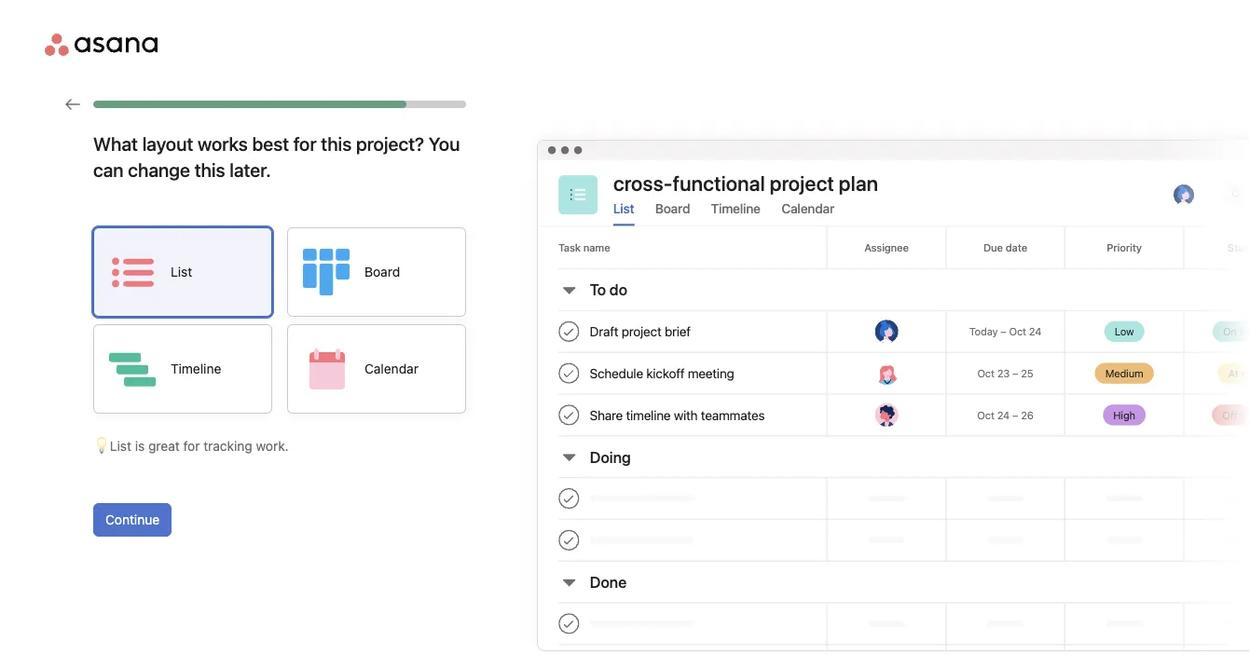 Task type: vqa. For each thing, say whether or not it's contained in the screenshot.
Task
no



Task type: locate. For each thing, give the bounding box(es) containing it.
1 vertical spatial list
[[171, 264, 192, 280]]

5 row from the top
[[559, 645, 1251, 669]]

0 horizontal spatial 24
[[998, 409, 1010, 422]]

1 vertical spatial 24
[[998, 409, 1010, 422]]

is
[[135, 439, 145, 454]]

cell
[[559, 479, 827, 519], [827, 479, 946, 519], [946, 479, 1065, 519], [1065, 479, 1184, 519], [1184, 479, 1251, 519], [559, 521, 827, 561], [827, 521, 946, 561], [946, 521, 1065, 561], [1065, 521, 1184, 561], [1184, 521, 1251, 561], [559, 604, 827, 645], [827, 604, 946, 645], [946, 604, 1065, 645], [1065, 604, 1184, 645], [1184, 604, 1251, 645], [559, 646, 827, 669], [827, 646, 946, 669], [946, 646, 1065, 669], [1065, 646, 1184, 669], [1184, 646, 1251, 669]]

low
[[1116, 326, 1135, 338]]

tra right off
[[1241, 409, 1251, 422]]

0 vertical spatial for
[[294, 132, 317, 154]]

teammates
[[701, 408, 765, 423]]

1 vertical spatial –
[[1013, 367, 1019, 380]]

24 inside share timeline with teammates row
[[998, 409, 1010, 422]]

oct 23 – 25
[[978, 367, 1034, 380]]

schedule kickoff meeting cell
[[559, 353, 827, 394]]

– left 25
[[1013, 367, 1019, 380]]

0 vertical spatial timeline
[[712, 201, 761, 216]]

1 vertical spatial for
[[183, 439, 200, 454]]

for inside what layout works best for this project? you can change this later.
[[294, 132, 317, 154]]

0 vertical spatial calendar
[[782, 201, 835, 216]]

1 vertical spatial oct
[[978, 367, 995, 380]]

draft project brief row
[[559, 310, 1251, 352]]

timeline up 💡 list is great for tracking work. at the left bottom
[[171, 361, 221, 377]]

💡
[[93, 439, 106, 454]]

1 vertical spatial tra
[[1241, 409, 1251, 422]]

calendar
[[782, 201, 835, 216], [365, 361, 419, 377]]

tra
[[1240, 326, 1251, 338], [1241, 409, 1251, 422]]

for
[[294, 132, 317, 154], [183, 439, 200, 454]]

share timeline with teammates
[[590, 408, 765, 423]]

oct left "26"
[[978, 409, 995, 422]]

1 horizontal spatial 24
[[1030, 326, 1042, 338]]

can
[[93, 159, 124, 181]]

1 horizontal spatial calendar
[[782, 201, 835, 216]]

0 horizontal spatial board
[[365, 264, 400, 280]]

24 left "26"
[[998, 409, 1010, 422]]

draft project brief cell
[[559, 312, 827, 352]]

row
[[559, 227, 1251, 269], [559, 478, 1251, 519], [559, 519, 1251, 561], [559, 603, 1251, 645], [559, 645, 1251, 669]]

1 horizontal spatial board
[[656, 201, 691, 216]]

2 vertical spatial oct
[[978, 409, 995, 422]]

1 horizontal spatial timeline
[[712, 201, 761, 216]]

project plan
[[770, 171, 879, 196]]

this
[[321, 132, 352, 154]]

tra inside off tra cell
[[1241, 409, 1251, 422]]

timeline down cross-functional project plan at the top of the page
[[712, 201, 761, 216]]

2 horizontal spatial list
[[614, 201, 635, 216]]

to do cell
[[559, 270, 638, 310]]

0 horizontal spatial for
[[183, 439, 200, 454]]

0 vertical spatial –
[[1001, 326, 1007, 338]]

for left the this
[[294, 132, 317, 154]]

with
[[674, 408, 698, 423]]

schedule kickoff meeting row
[[559, 352, 1251, 394]]

for right great
[[183, 439, 200, 454]]

– left "26"
[[1013, 409, 1019, 422]]

you
[[429, 132, 460, 154]]

0 vertical spatial 24
[[1030, 326, 1042, 338]]

oct right today
[[1010, 326, 1027, 338]]

go back image
[[65, 97, 80, 112]]

oct
[[1010, 326, 1027, 338], [978, 367, 995, 380], [978, 409, 995, 422]]

oct inside 'draft project brief' row
[[1010, 326, 1027, 338]]

change
[[128, 159, 190, 181]]

0 horizontal spatial calendar
[[365, 361, 419, 377]]

4 row from the top
[[559, 603, 1251, 645]]

3 row from the top
[[559, 519, 1251, 561]]

1 horizontal spatial for
[[294, 132, 317, 154]]

0 vertical spatial tra
[[1240, 326, 1251, 338]]

timeline
[[626, 408, 671, 423]]

ris
[[1242, 367, 1251, 380]]

tra inside on tra cell
[[1240, 326, 1251, 338]]

oct inside schedule kickoff meeting row
[[978, 367, 995, 380]]

high
[[1114, 409, 1136, 422]]

– inside share timeline with teammates row
[[1013, 409, 1019, 422]]

assignee
[[865, 241, 909, 254]]

share
[[590, 408, 623, 423]]

for for best
[[294, 132, 317, 154]]

board
[[656, 201, 691, 216], [365, 264, 400, 280]]

done
[[590, 574, 627, 592]]

on tra
[[1224, 326, 1251, 338]]

statu
[[1228, 241, 1251, 254]]

draft
[[590, 324, 619, 339]]

– right today
[[1001, 326, 1007, 338]]

list
[[614, 201, 635, 216], [171, 264, 192, 280], [110, 439, 131, 454]]

timeline
[[712, 201, 761, 216], [171, 361, 221, 377]]

– inside schedule kickoff meeting row
[[1013, 367, 1019, 380]]

0 horizontal spatial list
[[110, 439, 131, 454]]

2 vertical spatial –
[[1013, 409, 1019, 422]]

0 vertical spatial oct
[[1010, 326, 1027, 338]]

at ris
[[1229, 367, 1251, 380]]

oct left the 23
[[978, 367, 995, 380]]

1 horizontal spatial list
[[171, 264, 192, 280]]

oct inside share timeline with teammates row
[[978, 409, 995, 422]]

24 up 25
[[1030, 326, 1042, 338]]

doing
[[590, 448, 631, 466]]

project?
[[356, 132, 425, 154]]

1 row from the top
[[559, 227, 1251, 269]]

1 vertical spatial board
[[365, 264, 400, 280]]

–
[[1001, 326, 1007, 338], [1013, 367, 1019, 380], [1013, 409, 1019, 422]]

0 horizontal spatial timeline
[[171, 361, 221, 377]]

tra right "on" on the right of page
[[1240, 326, 1251, 338]]

24
[[1030, 326, 1042, 338], [998, 409, 1010, 422]]

row containing task name
[[559, 227, 1251, 269]]

1 vertical spatial timeline
[[171, 361, 221, 377]]



Task type: describe. For each thing, give the bounding box(es) containing it.
what
[[93, 132, 138, 154]]

done cell
[[559, 562, 638, 603]]

works
[[198, 132, 248, 154]]

share timeline with teammates cell
[[559, 395, 827, 436]]

priority
[[1108, 241, 1143, 254]]

draft project brief
[[590, 324, 691, 339]]

– for share timeline with teammates
[[1013, 409, 1019, 422]]

task name
[[559, 241, 611, 254]]

24 inside 'draft project brief' row
[[1030, 326, 1042, 338]]

this later.
[[195, 159, 271, 181]]

asana image
[[45, 34, 158, 56]]

off tra cell
[[1184, 395, 1251, 436]]

at
[[1229, 367, 1239, 380]]

work.
[[256, 439, 289, 454]]

brief
[[665, 324, 691, 339]]

oct for schedule kickoff meeting
[[978, 367, 995, 380]]

23
[[998, 367, 1010, 380]]

– for schedule kickoff meeting
[[1013, 367, 1019, 380]]

off
[[1223, 409, 1238, 422]]

on tra cell
[[1184, 312, 1251, 352]]

best
[[252, 132, 289, 154]]

tra for draft project brief
[[1240, 326, 1251, 338]]

layout
[[142, 132, 193, 154]]

schedule
[[590, 366, 644, 381]]

listmulticoloricon image
[[571, 187, 586, 203]]

1 vertical spatial calendar
[[365, 361, 419, 377]]

💡 list is great for tracking work.
[[93, 439, 289, 454]]

on
[[1224, 326, 1238, 338]]

high cell
[[1065, 395, 1184, 436]]

tra for share timeline with teammates
[[1241, 409, 1251, 422]]

0 vertical spatial board
[[656, 201, 691, 216]]

great
[[148, 439, 180, 454]]

meeting
[[688, 366, 735, 381]]

functional
[[673, 171, 766, 196]]

due date
[[984, 241, 1028, 254]]

doing cell
[[559, 437, 642, 478]]

for for great
[[183, 439, 200, 454]]

26
[[1022, 409, 1034, 422]]

low cell
[[1065, 312, 1184, 352]]

today
[[970, 326, 998, 338]]

today – oct 24
[[970, 326, 1042, 338]]

cross-functional project plan
[[614, 171, 879, 196]]

kickoff
[[647, 366, 685, 381]]

continue button
[[93, 504, 172, 537]]

oct 24 – 26
[[978, 409, 1034, 422]]

2 vertical spatial list
[[110, 439, 131, 454]]

to do
[[590, 281, 628, 299]]

continue
[[105, 513, 160, 528]]

at ris cell
[[1184, 353, 1251, 394]]

project
[[622, 324, 662, 339]]

0 vertical spatial list
[[614, 201, 635, 216]]

cross-
[[614, 171, 673, 196]]

off tra
[[1223, 409, 1251, 422]]

share timeline with teammates row
[[559, 394, 1251, 436]]

medium
[[1106, 367, 1144, 380]]

tracking
[[204, 439, 253, 454]]

what layout works best for this project? you can change this later.
[[93, 132, 460, 181]]

– inside 'draft project brief' row
[[1001, 326, 1007, 338]]

2 row from the top
[[559, 478, 1251, 519]]

25
[[1022, 367, 1034, 380]]

done table
[[538, 227, 1251, 669]]

oct for share timeline with teammates
[[978, 409, 995, 422]]

schedule kickoff meeting
[[590, 366, 735, 381]]

medium cell
[[1065, 353, 1184, 394]]



